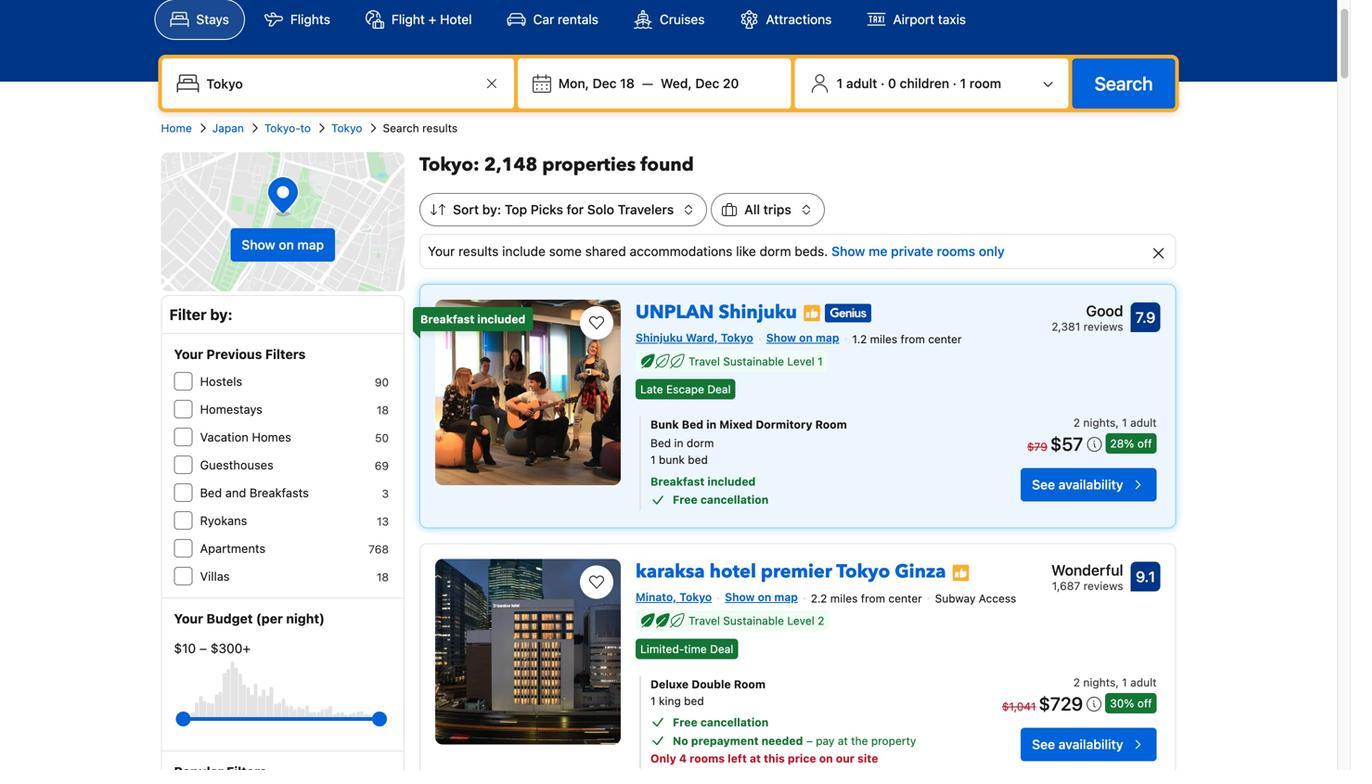 Task type: vqa. For each thing, say whether or not it's contained in the screenshot.
83 at the left of the page
no



Task type: describe. For each thing, give the bounding box(es) containing it.
in inside 'link'
[[707, 418, 717, 431]]

miles for hotel
[[831, 592, 858, 605]]

all trips button
[[711, 193, 825, 226]]

, for karaksa hotel premier tokyo ginza
[[1116, 676, 1119, 689]]

Where are you going? field
[[199, 67, 481, 100]]

your previous filters
[[174, 347, 306, 362]]

0 horizontal spatial at
[[750, 752, 761, 765]]

1 horizontal spatial at
[[838, 734, 848, 747]]

bed inside bunk bed in mixed dormitory room 'link'
[[682, 418, 704, 431]]

flights
[[290, 12, 330, 27]]

homes
[[252, 430, 291, 444]]

guesthouses
[[200, 458, 274, 472]]

bed for breakfasts
[[200, 486, 222, 500]]

wonderful element
[[1052, 559, 1124, 582]]

no prepayment needed – pay at the property
[[673, 734, 916, 747]]

$79
[[1027, 441, 1048, 454]]

1 king bed
[[651, 695, 704, 708]]

cruises
[[660, 12, 705, 27]]

vacation
[[200, 430, 249, 444]]

ward,
[[686, 331, 718, 344]]

include
[[502, 244, 546, 259]]

tokyo-to link
[[264, 120, 311, 136]]

ginza
[[895, 559, 946, 585]]

breakfast inside bed in dorm 1 bunk bed breakfast included
[[651, 475, 705, 488]]

left
[[728, 752, 747, 765]]

1 vertical spatial bed
[[684, 695, 704, 708]]

unplan shinjuku link
[[636, 292, 797, 325]]

$300+
[[210, 641, 251, 656]]

show on map inside button
[[242, 237, 324, 252]]

villas
[[200, 569, 230, 583]]

sustainable for shinjuku
[[723, 355, 784, 368]]

by: for sort
[[482, 202, 501, 217]]

$10
[[174, 641, 196, 656]]

car rentals
[[533, 12, 599, 27]]

good element
[[1052, 300, 1124, 322]]

from for karaksa hotel premier tokyo ginza
[[861, 592, 885, 605]]

map for karaksa hotel premier tokyo ginza
[[774, 591, 798, 604]]

cruises link
[[618, 0, 721, 40]]

1 · from the left
[[881, 76, 885, 91]]

found
[[641, 152, 694, 178]]

access
[[979, 592, 1017, 605]]

trips
[[764, 202, 792, 217]]

homestays
[[200, 402, 263, 416]]

deal for hotel
[[710, 643, 734, 656]]

see for unplan shinjuku
[[1032, 477, 1055, 493]]

30%
[[1110, 697, 1135, 710]]

18 for villas
[[377, 571, 389, 584]]

our
[[836, 752, 855, 765]]

your for your previous filters
[[174, 347, 203, 362]]

room
[[970, 76, 1002, 91]]

karaksa hotel premier tokyo ginza
[[636, 559, 946, 585]]

1 horizontal spatial shinjuku
[[719, 300, 797, 325]]

1 inside bed in dorm 1 bunk bed breakfast included
[[651, 454, 656, 467]]

accommodations
[[630, 244, 733, 259]]

results for your
[[459, 244, 499, 259]]

wed, dec 20 button
[[653, 67, 747, 100]]

hotel
[[710, 559, 756, 585]]

1 left king
[[651, 695, 656, 708]]

properties
[[542, 152, 636, 178]]

2,381
[[1052, 320, 1081, 333]]

from for unplan shinjuku
[[901, 333, 925, 346]]

30% off
[[1110, 697, 1152, 710]]

1 adult · 0 children · 1 room
[[837, 76, 1002, 91]]

your budget (per night)
[[174, 611, 325, 627]]

travel sustainable level 2
[[689, 614, 825, 627]]

top
[[505, 202, 527, 217]]

karaksa hotel premier tokyo ginza link
[[636, 552, 946, 585]]

1 vertical spatial room
[[734, 678, 766, 691]]

1 adult · 0 children · 1 room button
[[803, 66, 1061, 101]]

1 dec from the left
[[593, 76, 617, 91]]

only
[[979, 244, 1005, 259]]

unplan
[[636, 300, 714, 325]]

ryokans
[[200, 514, 247, 528]]

1 left room
[[960, 76, 966, 91]]

your for your results include some shared accommodations like dorm beds. show me private rooms only
[[428, 244, 455, 259]]

nights for unplan shinjuku
[[1084, 416, 1116, 429]]

show on map for unplan
[[766, 331, 839, 344]]

beds.
[[795, 244, 828, 259]]

sort by: top picks for solo travelers
[[453, 202, 674, 217]]

only
[[651, 752, 676, 765]]

breakfasts
[[250, 486, 309, 500]]

wonderful
[[1052, 562, 1124, 579]]

$729
[[1039, 693, 1083, 715]]

mon,
[[559, 76, 589, 91]]

1 vertical spatial rooms
[[690, 752, 725, 765]]

adult for karaksa hotel premier tokyo ginza
[[1131, 676, 1157, 689]]

shared
[[585, 244, 626, 259]]

1 up 28%
[[1122, 416, 1127, 429]]

home
[[161, 122, 192, 135]]

2 cancellation from the top
[[701, 716, 769, 729]]

see for karaksa hotel premier tokyo ginza
[[1032, 737, 1055, 752]]

0 horizontal spatial included
[[477, 313, 526, 326]]

stays
[[196, 12, 229, 27]]

see availability link for karaksa hotel premier tokyo ginza
[[1021, 728, 1157, 761]]

, for unplan shinjuku
[[1116, 416, 1119, 429]]

2 nights , 1 adult for karaksa hotel premier tokyo ginza
[[1074, 676, 1157, 689]]

2 free cancellation from the top
[[673, 716, 769, 729]]

children
[[900, 76, 950, 91]]

0 vertical spatial breakfast
[[421, 313, 475, 326]]

tokyo up travel sustainable level 1
[[721, 331, 753, 344]]

filter by:
[[169, 306, 233, 323]]

miles for shinjuku
[[870, 333, 898, 346]]

car rentals link
[[492, 0, 614, 40]]

90
[[375, 376, 389, 389]]

tokyo-
[[264, 122, 300, 135]]

0 vertical spatial 18
[[620, 76, 635, 91]]

flight
[[392, 12, 425, 27]]

$1,041
[[1002, 700, 1036, 713]]

bed for dorm
[[651, 437, 671, 450]]

dorm inside bed in dorm 1 bunk bed breakfast included
[[687, 437, 714, 450]]

property
[[871, 734, 916, 747]]

center for karaksa hotel premier tokyo ginza
[[889, 592, 922, 605]]

solo
[[587, 202, 614, 217]]

show inside button
[[242, 237, 275, 252]]

2,148
[[484, 152, 538, 178]]

adult for unplan shinjuku
[[1131, 416, 1157, 429]]

deal for shinjuku
[[708, 383, 731, 396]]

no
[[673, 734, 688, 747]]

site
[[858, 752, 878, 765]]

wed,
[[661, 76, 692, 91]]

like
[[736, 244, 756, 259]]

28%
[[1110, 437, 1135, 450]]

tokyo-to
[[264, 122, 311, 135]]

scored 9.1 element
[[1131, 562, 1161, 592]]

2 nights , 1 adult for unplan shinjuku
[[1074, 416, 1157, 429]]

1 left 0
[[837, 76, 843, 91]]

by: for filter
[[210, 306, 233, 323]]

minato, tokyo
[[636, 591, 712, 604]]



Task type: locate. For each thing, give the bounding box(es) containing it.
2 nights , 1 adult up 28%
[[1074, 416, 1157, 429]]

0 vertical spatial sustainable
[[723, 355, 784, 368]]

, up 28%
[[1116, 416, 1119, 429]]

on
[[279, 237, 294, 252], [799, 331, 813, 344], [758, 591, 772, 604], [819, 752, 833, 765]]

room right dormitory
[[815, 418, 847, 431]]

2.2 miles from center
[[811, 592, 922, 605]]

at right "left"
[[750, 752, 761, 765]]

free up no
[[673, 716, 698, 729]]

results
[[422, 122, 458, 135], [459, 244, 499, 259]]

2 reviews from the top
[[1084, 580, 1124, 593]]

rooms right 4
[[690, 752, 725, 765]]

2 down "2.2"
[[818, 614, 825, 627]]

(per
[[256, 611, 283, 627]]

1 vertical spatial shinjuku
[[636, 331, 683, 344]]

search for search results
[[383, 122, 419, 135]]

see availability link down $57
[[1021, 468, 1157, 502]]

1 vertical spatial map
[[816, 331, 839, 344]]

reviews down wonderful
[[1084, 580, 1124, 593]]

by: right the "filter"
[[210, 306, 233, 323]]

bunk
[[659, 454, 685, 467]]

off right 30%
[[1138, 697, 1152, 710]]

off right 28%
[[1138, 437, 1152, 450]]

in left mixed
[[707, 418, 717, 431]]

nights for karaksa hotel premier tokyo ginza
[[1084, 676, 1116, 689]]

bed down bunk
[[651, 437, 671, 450]]

2 dec from the left
[[696, 76, 720, 91]]

flights link
[[249, 0, 346, 40]]

your down the "filter"
[[174, 347, 203, 362]]

tokyo link
[[331, 120, 362, 136]]

and
[[225, 486, 246, 500]]

1 vertical spatial from
[[861, 592, 885, 605]]

1 vertical spatial free cancellation
[[673, 716, 769, 729]]

included down mixed
[[708, 475, 756, 488]]

1 vertical spatial adult
[[1131, 416, 1157, 429]]

0 horizontal spatial shinjuku
[[636, 331, 683, 344]]

see availability link down $729
[[1021, 728, 1157, 761]]

0 vertical spatial adult
[[846, 76, 877, 91]]

1 left bunk
[[651, 454, 656, 467]]

0 vertical spatial dorm
[[760, 244, 791, 259]]

only 4 rooms left at this price on our site
[[651, 752, 878, 765]]

0 vertical spatial deal
[[708, 383, 731, 396]]

room right double
[[734, 678, 766, 691]]

0 horizontal spatial bed
[[200, 486, 222, 500]]

sustainable down hotel at the bottom
[[723, 614, 784, 627]]

late escape deal
[[640, 383, 731, 396]]

this property is part of our preferred partner program. it's committed to providing excellent service and good value. it'll pay us a higher commission if you make a booking. image
[[952, 564, 970, 582], [952, 564, 970, 582]]

availability for karaksa hotel premier tokyo ginza
[[1059, 737, 1124, 752]]

0 vertical spatial off
[[1138, 437, 1152, 450]]

1 travel from the top
[[689, 355, 720, 368]]

1 sustainable from the top
[[723, 355, 784, 368]]

1 horizontal spatial dorm
[[760, 244, 791, 259]]

4
[[679, 752, 687, 765]]

bed down 'deluxe double room'
[[684, 695, 704, 708]]

car
[[533, 12, 554, 27]]

2 for shinjuku
[[1074, 416, 1080, 429]]

flight + hotel link
[[350, 0, 488, 40]]

deal right escape
[[708, 383, 731, 396]]

1.2
[[852, 333, 867, 346]]

1 vertical spatial 18
[[377, 404, 389, 417]]

1 vertical spatial see
[[1032, 737, 1055, 752]]

1 level from the top
[[787, 355, 815, 368]]

1 vertical spatial bed
[[651, 437, 671, 450]]

limited-
[[640, 643, 684, 656]]

2 see availability link from the top
[[1021, 728, 1157, 761]]

availability for unplan shinjuku
[[1059, 477, 1124, 493]]

2 off from the top
[[1138, 697, 1152, 710]]

2 , from the top
[[1116, 676, 1119, 689]]

1 see availability from the top
[[1032, 477, 1124, 493]]

level up bunk bed in mixed dormitory room 'link'
[[787, 355, 815, 368]]

cancellation down bed in dorm 1 bunk bed breakfast included
[[701, 493, 769, 506]]

tokyo up 2.2 miles from center
[[837, 559, 890, 585]]

2 nights , 1 adult
[[1074, 416, 1157, 429], [1074, 676, 1157, 689]]

50
[[375, 432, 389, 445]]

18 left —
[[620, 76, 635, 91]]

2 see availability from the top
[[1032, 737, 1124, 752]]

in up bunk
[[674, 437, 684, 450]]

2 sustainable from the top
[[723, 614, 784, 627]]

bunk bed in mixed dormitory room
[[651, 418, 847, 431]]

1 horizontal spatial –
[[806, 734, 813, 747]]

travel down ward,
[[689, 355, 720, 368]]

price
[[788, 752, 816, 765]]

1 vertical spatial deal
[[710, 643, 734, 656]]

0 vertical spatial from
[[901, 333, 925, 346]]

travel for karaksa
[[689, 614, 720, 627]]

previous
[[207, 347, 262, 362]]

reviews down good
[[1084, 320, 1124, 333]]

18
[[620, 76, 635, 91], [377, 404, 389, 417], [377, 571, 389, 584]]

1 vertical spatial ,
[[1116, 676, 1119, 689]]

level for hotel
[[787, 614, 815, 627]]

1 vertical spatial travel
[[689, 614, 720, 627]]

rentals
[[558, 12, 599, 27]]

home link
[[161, 120, 192, 136]]

center down the ginza
[[889, 592, 922, 605]]

free cancellation down bed in dorm 1 bunk bed breakfast included
[[673, 493, 769, 506]]

1 vertical spatial miles
[[831, 592, 858, 605]]

2 vertical spatial your
[[174, 611, 203, 627]]

0 horizontal spatial dorm
[[687, 437, 714, 450]]

1 vertical spatial breakfast
[[651, 475, 705, 488]]

nights up 30%
[[1084, 676, 1116, 689]]

taxis
[[938, 12, 966, 27]]

bed right bunk
[[682, 418, 704, 431]]

2 vertical spatial map
[[774, 591, 798, 604]]

1 vertical spatial availability
[[1059, 737, 1124, 752]]

deluxe double room link
[[651, 676, 964, 693]]

center for unplan shinjuku
[[928, 333, 962, 346]]

1 nights from the top
[[1084, 416, 1116, 429]]

sort
[[453, 202, 479, 217]]

1 horizontal spatial dec
[[696, 76, 720, 91]]

dorm right the like
[[760, 244, 791, 259]]

japan link
[[212, 120, 244, 136]]

1 horizontal spatial from
[[901, 333, 925, 346]]

sustainable
[[723, 355, 784, 368], [723, 614, 784, 627]]

rooms left only
[[937, 244, 976, 259]]

1 free from the top
[[673, 493, 698, 506]]

reviews for karaksa hotel premier tokyo ginza
[[1084, 580, 1124, 593]]

availability down $729
[[1059, 737, 1124, 752]]

0 vertical spatial map
[[297, 237, 324, 252]]

see down $79
[[1032, 477, 1055, 493]]

0 horizontal spatial by:
[[210, 306, 233, 323]]

adult up 30% off
[[1131, 676, 1157, 689]]

0 horizontal spatial miles
[[831, 592, 858, 605]]

free cancellation up "prepayment"
[[673, 716, 769, 729]]

reviews
[[1084, 320, 1124, 333], [1084, 580, 1124, 593]]

shinjuku down unplan
[[636, 331, 683, 344]]

0 vertical spatial room
[[815, 418, 847, 431]]

your up the $10
[[174, 611, 203, 627]]

search results updated. tokyo: 2,148 properties found. element
[[420, 152, 1176, 178]]

bed and breakfasts
[[200, 486, 309, 500]]

show
[[242, 237, 275, 252], [832, 244, 865, 259], [766, 331, 796, 344], [725, 591, 755, 604]]

1 free cancellation from the top
[[673, 493, 769, 506]]

all
[[745, 202, 760, 217]]

search results
[[383, 122, 458, 135]]

your down sort
[[428, 244, 455, 259]]

bed left and
[[200, 486, 222, 500]]

, up 30%
[[1116, 676, 1119, 689]]

genius discounts available at this property. image
[[825, 304, 871, 323], [825, 304, 871, 323]]

reviews inside good 2,381 reviews
[[1084, 320, 1124, 333]]

2 availability from the top
[[1059, 737, 1124, 752]]

0 vertical spatial travel
[[689, 355, 720, 368]]

at left "the"
[[838, 734, 848, 747]]

0 horizontal spatial search
[[383, 122, 419, 135]]

1 up 30%
[[1122, 676, 1127, 689]]

needed
[[762, 734, 803, 747]]

bed inside bed in dorm 1 bunk bed breakfast included
[[651, 437, 671, 450]]

breakfast
[[421, 313, 475, 326], [651, 475, 705, 488]]

reviews inside wonderful 1,687 reviews
[[1084, 580, 1124, 593]]

1 vertical spatial free
[[673, 716, 698, 729]]

travel up time
[[689, 614, 720, 627]]

your results include some shared accommodations like dorm beds. show me private rooms only
[[428, 244, 1005, 259]]

0 vertical spatial ,
[[1116, 416, 1119, 429]]

0 horizontal spatial room
[[734, 678, 766, 691]]

travel sustainable level 1
[[689, 355, 823, 368]]

– left pay at bottom
[[806, 734, 813, 747]]

see availability down $57
[[1032, 477, 1124, 493]]

free down bed in dorm 1 bunk bed breakfast included
[[673, 493, 698, 506]]

map inside button
[[297, 237, 324, 252]]

1 horizontal spatial miles
[[870, 333, 898, 346]]

0 horizontal spatial breakfast
[[421, 313, 475, 326]]

1
[[837, 76, 843, 91], [960, 76, 966, 91], [818, 355, 823, 368], [1122, 416, 1127, 429], [651, 454, 656, 467], [1122, 676, 1127, 689], [651, 695, 656, 708]]

1 vertical spatial results
[[459, 244, 499, 259]]

room inside 'link'
[[815, 418, 847, 431]]

late
[[640, 383, 663, 396]]

tokyo right to
[[331, 122, 362, 135]]

1 horizontal spatial results
[[459, 244, 499, 259]]

1 vertical spatial show on map
[[766, 331, 839, 344]]

wonderful 1,687 reviews
[[1052, 562, 1124, 593]]

tokyo down karaksa
[[680, 591, 712, 604]]

nights up 28%
[[1084, 416, 1116, 429]]

availability down $57
[[1059, 477, 1124, 493]]

0 vertical spatial free cancellation
[[673, 493, 769, 506]]

0 vertical spatial bed
[[682, 418, 704, 431]]

see availability for unplan shinjuku
[[1032, 477, 1124, 493]]

2 free from the top
[[673, 716, 698, 729]]

0 horizontal spatial rooms
[[690, 752, 725, 765]]

results for search
[[422, 122, 458, 135]]

see down $729
[[1032, 737, 1055, 752]]

from right 1.2
[[901, 333, 925, 346]]

center right 1.2
[[928, 333, 962, 346]]

dormitory
[[756, 418, 813, 431]]

2 vertical spatial bed
[[200, 486, 222, 500]]

9.1
[[1136, 568, 1156, 586]]

this
[[764, 752, 785, 765]]

on inside 'show on map' button
[[279, 237, 294, 252]]

in inside bed in dorm 1 bunk bed breakfast included
[[674, 437, 684, 450]]

1 availability from the top
[[1059, 477, 1124, 493]]

good
[[1086, 302, 1124, 320]]

0 horizontal spatial dec
[[593, 76, 617, 91]]

1 off from the top
[[1138, 437, 1152, 450]]

results up tokyo:
[[422, 122, 458, 135]]

adult left 0
[[846, 76, 877, 91]]

2 up $57
[[1074, 416, 1080, 429]]

deluxe double room
[[651, 678, 766, 691]]

2 horizontal spatial bed
[[682, 418, 704, 431]]

filters
[[265, 347, 306, 362]]

off for unplan shinjuku
[[1138, 437, 1152, 450]]

0 horizontal spatial results
[[422, 122, 458, 135]]

0 horizontal spatial map
[[297, 237, 324, 252]]

0 vertical spatial in
[[707, 418, 717, 431]]

shinjuku up travel sustainable level 1
[[719, 300, 797, 325]]

2 horizontal spatial map
[[816, 331, 839, 344]]

1 horizontal spatial breakfast
[[651, 475, 705, 488]]

$57
[[1051, 433, 1083, 455]]

level
[[787, 355, 815, 368], [787, 614, 815, 627]]

· left 0
[[881, 76, 885, 91]]

1 vertical spatial dorm
[[687, 437, 714, 450]]

escape
[[666, 383, 704, 396]]

18 for homestays
[[377, 404, 389, 417]]

2 nights , 1 adult up 30%
[[1074, 676, 1157, 689]]

$10 – $300+
[[174, 641, 251, 656]]

0 horizontal spatial –
[[200, 641, 207, 656]]

0 vertical spatial 2 nights , 1 adult
[[1074, 416, 1157, 429]]

0 vertical spatial see
[[1032, 477, 1055, 493]]

1 horizontal spatial bed
[[651, 437, 671, 450]]

20
[[723, 76, 739, 91]]

1.2 miles from center
[[852, 333, 962, 346]]

level down "2.2"
[[787, 614, 815, 627]]

1 vertical spatial –
[[806, 734, 813, 747]]

karaksa hotel premier tokyo ginza image
[[435, 559, 621, 745]]

apartments
[[200, 542, 266, 556]]

cancellation up "prepayment"
[[701, 716, 769, 729]]

dorm down the bunk bed in mixed dormitory room
[[687, 437, 714, 450]]

2 · from the left
[[953, 76, 957, 91]]

18 down 768
[[377, 571, 389, 584]]

2 travel from the top
[[689, 614, 720, 627]]

by: left top
[[482, 202, 501, 217]]

deal right time
[[710, 643, 734, 656]]

0 vertical spatial rooms
[[937, 244, 976, 259]]

from right "2.2"
[[861, 592, 885, 605]]

free
[[673, 493, 698, 506], [673, 716, 698, 729]]

0 vertical spatial nights
[[1084, 416, 1116, 429]]

1 cancellation from the top
[[701, 493, 769, 506]]

1 vertical spatial off
[[1138, 697, 1152, 710]]

limited-time deal
[[640, 643, 734, 656]]

1 horizontal spatial by:
[[482, 202, 501, 217]]

travelers
[[618, 202, 674, 217]]

travel for unplan
[[689, 355, 720, 368]]

miles right 1.2
[[870, 333, 898, 346]]

attractions link
[[724, 0, 848, 40]]

dec left 20 in the right top of the page
[[696, 76, 720, 91]]

0 vertical spatial search
[[1095, 72, 1153, 94]]

off for karaksa hotel premier tokyo ginza
[[1138, 697, 1152, 710]]

0 vertical spatial cancellation
[[701, 493, 769, 506]]

adult inside dropdown button
[[846, 76, 877, 91]]

1 2 nights , 1 adult from the top
[[1074, 416, 1157, 429]]

show me private rooms only link
[[832, 244, 1005, 259]]

see availability for karaksa hotel premier tokyo ginza
[[1032, 737, 1124, 752]]

1 reviews from the top
[[1084, 320, 1124, 333]]

level for shinjuku
[[787, 355, 815, 368]]

768
[[369, 543, 389, 556]]

1 vertical spatial 2
[[818, 614, 825, 627]]

1 horizontal spatial center
[[928, 333, 962, 346]]

0 horizontal spatial ·
[[881, 76, 885, 91]]

13
[[377, 515, 389, 528]]

search for search
[[1095, 72, 1153, 94]]

bed in dorm 1 bunk bed breakfast included
[[651, 437, 756, 488]]

1 vertical spatial see availability
[[1032, 737, 1124, 752]]

1 see from the top
[[1032, 477, 1055, 493]]

miles right "2.2"
[[831, 592, 858, 605]]

2 see from the top
[[1032, 737, 1055, 752]]

flight + hotel
[[392, 12, 472, 27]]

show on map for karaksa
[[725, 591, 798, 604]]

your for your budget (per night)
[[174, 611, 203, 627]]

0 vertical spatial bed
[[688, 454, 708, 467]]

2 up $729
[[1074, 676, 1080, 689]]

2 vertical spatial show on map
[[725, 591, 798, 604]]

– right the $10
[[200, 641, 207, 656]]

the
[[851, 734, 868, 747]]

· right 'children' in the top of the page
[[953, 76, 957, 91]]

1 vertical spatial by:
[[210, 306, 233, 323]]

0 horizontal spatial from
[[861, 592, 885, 605]]

rooms
[[937, 244, 976, 259], [690, 752, 725, 765]]

reviews for unplan shinjuku
[[1084, 320, 1124, 333]]

1 vertical spatial nights
[[1084, 676, 1116, 689]]

unplan shinjuku image
[[435, 300, 621, 485]]

1 horizontal spatial map
[[774, 591, 798, 604]]

adult up 28% off
[[1131, 416, 1157, 429]]

hostels
[[200, 375, 242, 388]]

2 for hotel
[[1074, 676, 1080, 689]]

2.2
[[811, 592, 827, 605]]

1 , from the top
[[1116, 416, 1119, 429]]

1 see availability link from the top
[[1021, 468, 1157, 502]]

0 vertical spatial show on map
[[242, 237, 324, 252]]

for
[[567, 202, 584, 217]]

0 vertical spatial 2
[[1074, 416, 1080, 429]]

18 up 50
[[377, 404, 389, 417]]

69
[[375, 459, 389, 472]]

0 vertical spatial center
[[928, 333, 962, 346]]

good 2,381 reviews
[[1052, 302, 1124, 333]]

0 vertical spatial –
[[200, 641, 207, 656]]

results down sort
[[459, 244, 499, 259]]

see availability down $729
[[1032, 737, 1124, 752]]

time
[[684, 643, 707, 656]]

sustainable down unplan shinjuku
[[723, 355, 784, 368]]

0 vertical spatial availability
[[1059, 477, 1124, 493]]

0 horizontal spatial center
[[889, 592, 922, 605]]

1 vertical spatial your
[[174, 347, 203, 362]]

,
[[1116, 416, 1119, 429], [1116, 676, 1119, 689]]

deal
[[708, 383, 731, 396], [710, 643, 734, 656]]

hotel
[[440, 12, 472, 27]]

search inside button
[[1095, 72, 1153, 94]]

2 vertical spatial 2
[[1074, 676, 1080, 689]]

7.9
[[1136, 309, 1156, 326]]

bed right bunk
[[688, 454, 708, 467]]

0 horizontal spatial in
[[674, 437, 684, 450]]

2 vertical spatial 18
[[377, 571, 389, 584]]

map for unplan shinjuku
[[816, 331, 839, 344]]

2 nights from the top
[[1084, 676, 1116, 689]]

+
[[429, 12, 437, 27]]

dec right mon,
[[593, 76, 617, 91]]

0 vertical spatial by:
[[482, 202, 501, 217]]

see availability link for unplan shinjuku
[[1021, 468, 1157, 502]]

group
[[183, 704, 380, 734]]

this property is part of our preferred partner program. it's committed to providing excellent service and good value. it'll pay us a higher commission if you make a booking. image
[[803, 304, 821, 323], [803, 304, 821, 323]]

1 up bunk bed in mixed dormitory room 'link'
[[818, 355, 823, 368]]

sustainable for hotel
[[723, 614, 784, 627]]

included down include
[[477, 313, 526, 326]]

vacation homes
[[200, 430, 291, 444]]

bunk bed in mixed dormitory room link
[[651, 416, 964, 433]]

2 2 nights , 1 adult from the top
[[1074, 676, 1157, 689]]

bed inside bed in dorm 1 bunk bed breakfast included
[[688, 454, 708, 467]]

3
[[382, 487, 389, 500]]

0 vertical spatial your
[[428, 244, 455, 259]]

1 vertical spatial search
[[383, 122, 419, 135]]

scored 7.9 element
[[1131, 303, 1161, 332]]

1 horizontal spatial ·
[[953, 76, 957, 91]]

1 horizontal spatial rooms
[[937, 244, 976, 259]]

1 vertical spatial level
[[787, 614, 815, 627]]

king
[[659, 695, 681, 708]]

subway
[[935, 592, 976, 605]]

1 vertical spatial 2 nights , 1 adult
[[1074, 676, 1157, 689]]

prepayment
[[691, 734, 759, 747]]

2 level from the top
[[787, 614, 815, 627]]

included inside bed in dorm 1 bunk bed breakfast included
[[708, 475, 756, 488]]



